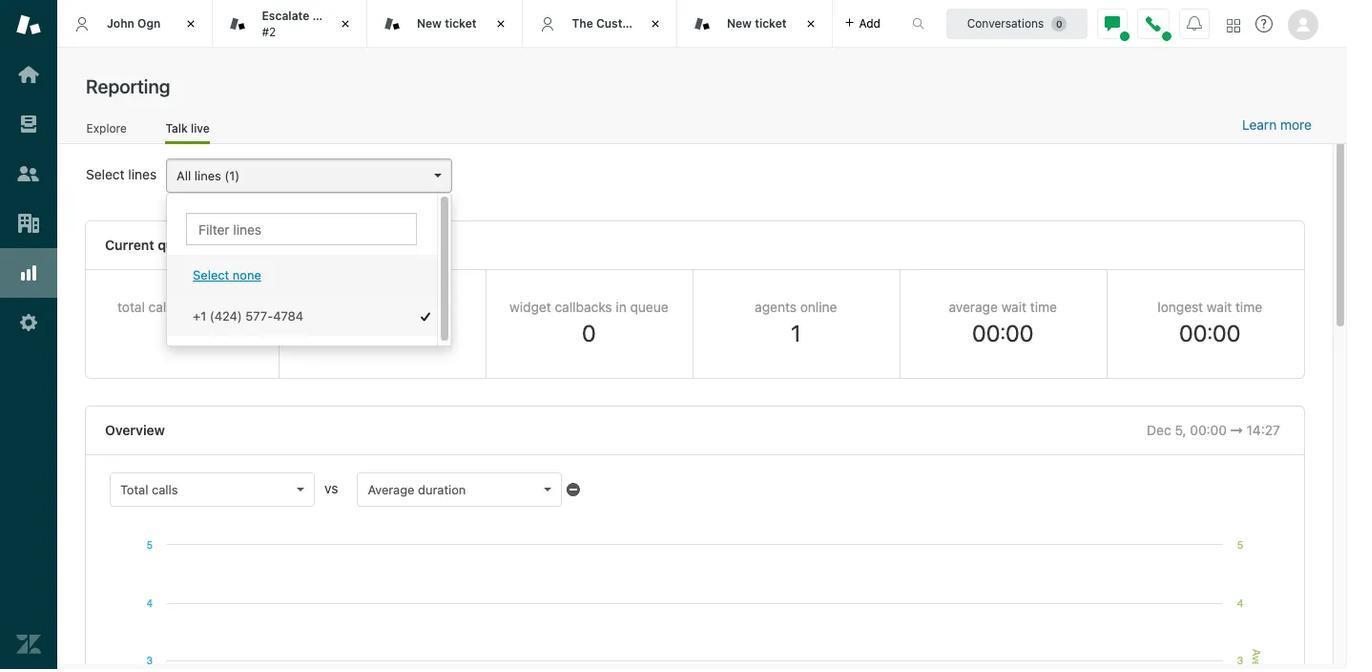 Task type: describe. For each thing, give the bounding box(es) containing it.
the
[[572, 16, 594, 30]]

reporting image
[[16, 261, 41, 285]]

learn more
[[1243, 116, 1313, 133]]

new ticket for 2nd new ticket tab's close icon
[[727, 16, 787, 30]]

explore
[[86, 121, 127, 135]]

john
[[107, 16, 134, 30]]

main element
[[0, 0, 57, 669]]

button displays agent's chat status as online. image
[[1105, 16, 1121, 31]]

#2
[[262, 24, 276, 39]]

1 new ticket tab from the left
[[368, 0, 523, 48]]

ogn
[[138, 16, 161, 30]]

the customer tab
[[523, 0, 678, 48]]

talk
[[166, 121, 188, 135]]

learn more link
[[1243, 116, 1313, 134]]

add button
[[833, 0, 893, 47]]

escalate
[[262, 9, 310, 23]]

views image
[[16, 112, 41, 137]]

issue
[[313, 9, 342, 23]]

2 new from the left
[[727, 16, 752, 30]]

customers image
[[16, 161, 41, 186]]

more
[[1281, 116, 1313, 133]]

zendesk support image
[[16, 12, 41, 37]]

reporting
[[86, 75, 170, 97]]

talk live link
[[166, 121, 210, 144]]

conversations button
[[947, 8, 1088, 39]]



Task type: vqa. For each thing, say whether or not it's contained in the screenshot.
Talk live at left top
yes



Task type: locate. For each thing, give the bounding box(es) containing it.
close image inside john ogn tab
[[181, 14, 200, 33]]

organizations image
[[16, 211, 41, 236]]

conversations
[[968, 16, 1045, 30]]

close image left the
[[491, 14, 510, 33]]

learn
[[1243, 116, 1278, 133]]

0 horizontal spatial new ticket
[[417, 16, 477, 30]]

4 close image from the left
[[801, 14, 821, 33]]

1 ticket from the left
[[445, 16, 477, 30]]

0 horizontal spatial new ticket tab
[[368, 0, 523, 48]]

2 close image from the left
[[336, 14, 355, 33]]

close image for tab containing escalate issue
[[336, 14, 355, 33]]

ticket for 2nd new ticket tab
[[755, 16, 787, 30]]

zendesk products image
[[1228, 19, 1241, 32]]

1 new ticket from the left
[[417, 16, 477, 30]]

get started image
[[16, 62, 41, 87]]

new ticket
[[417, 16, 477, 30], [727, 16, 787, 30]]

close image left add dropdown button
[[801, 14, 821, 33]]

zendesk image
[[16, 632, 41, 657]]

notifications image
[[1188, 16, 1203, 31]]

tabs tab list
[[57, 0, 893, 48]]

0 horizontal spatial new
[[417, 16, 442, 30]]

1 horizontal spatial ticket
[[755, 16, 787, 30]]

close image for john ogn tab
[[181, 14, 200, 33]]

customer
[[597, 16, 652, 30]]

0 horizontal spatial ticket
[[445, 16, 477, 30]]

new
[[417, 16, 442, 30], [727, 16, 752, 30]]

admin image
[[16, 310, 41, 335]]

john ogn tab
[[57, 0, 212, 48]]

1 horizontal spatial new ticket tab
[[678, 0, 833, 48]]

tab
[[212, 0, 368, 48]]

tab containing escalate issue
[[212, 0, 368, 48]]

talk live
[[166, 121, 210, 135]]

ticket
[[445, 16, 477, 30], [755, 16, 787, 30]]

close image inside tab
[[336, 14, 355, 33]]

ticket for 1st new ticket tab from left
[[445, 16, 477, 30]]

1 horizontal spatial new ticket
[[727, 16, 787, 30]]

new ticket tab
[[368, 0, 523, 48], [678, 0, 833, 48]]

close image for 1st new ticket tab from left
[[491, 14, 510, 33]]

escalate issue #2
[[262, 9, 342, 39]]

the customer
[[572, 16, 652, 30]]

2 new ticket from the left
[[727, 16, 787, 30]]

add
[[860, 16, 881, 30]]

close image
[[181, 14, 200, 33], [336, 14, 355, 33], [491, 14, 510, 33], [801, 14, 821, 33]]

new ticket for close icon for 1st new ticket tab from left
[[417, 16, 477, 30]]

1 horizontal spatial new
[[727, 16, 752, 30]]

2 new ticket tab from the left
[[678, 0, 833, 48]]

2 ticket from the left
[[755, 16, 787, 30]]

1 close image from the left
[[181, 14, 200, 33]]

john ogn
[[107, 16, 161, 30]]

3 close image from the left
[[491, 14, 510, 33]]

explore link
[[86, 121, 127, 141]]

1 new from the left
[[417, 16, 442, 30]]

close image right escalate
[[336, 14, 355, 33]]

close image
[[646, 14, 665, 33]]

close image for 2nd new ticket tab
[[801, 14, 821, 33]]

close image right the ogn at the left top
[[181, 14, 200, 33]]

live
[[191, 121, 210, 135]]

get help image
[[1256, 15, 1273, 32]]



